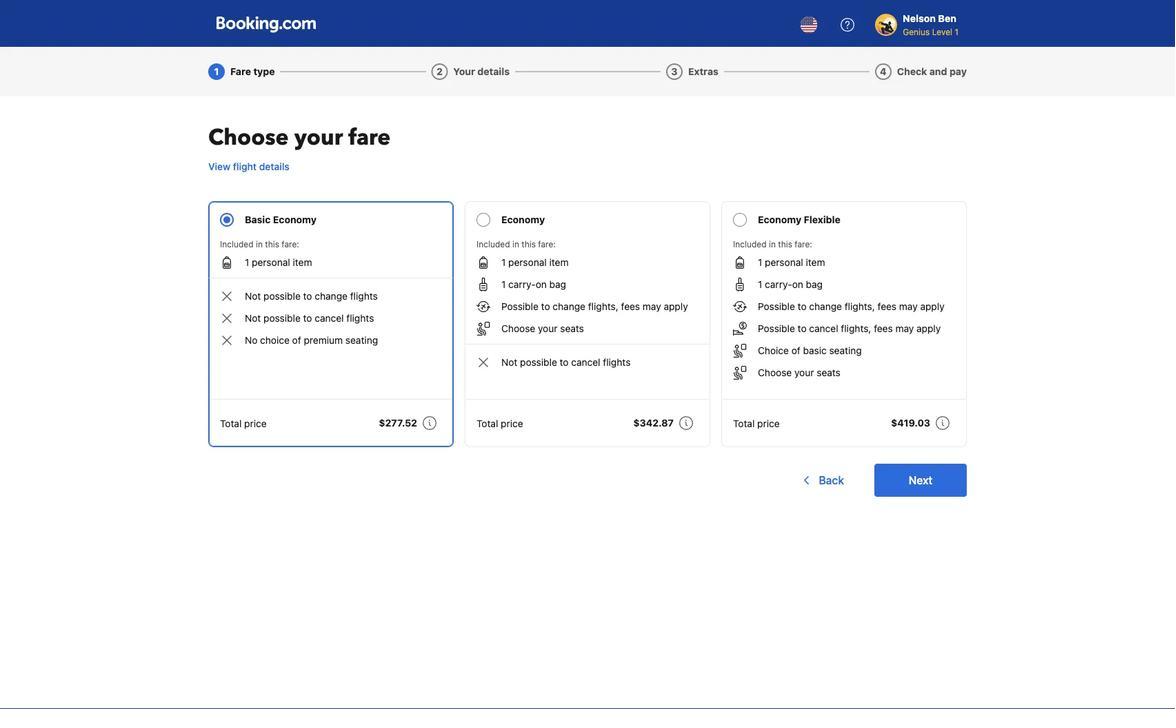 Task type: describe. For each thing, give the bounding box(es) containing it.
no choice of premium seating element
[[245, 334, 378, 348]]

2
[[437, 66, 443, 77]]

fare
[[348, 123, 391, 153]]

details inside button
[[259, 161, 290, 172]]

price for $277.52
[[244, 418, 267, 429]]

extras
[[688, 66, 718, 77]]

economy flexible
[[758, 214, 841, 226]]

price for $342.87
[[501, 418, 523, 429]]

not possible to change flights
[[245, 291, 378, 302]]

this for basic economy
[[265, 239, 279, 249]]

$277.52
[[379, 418, 417, 429]]

included in this fare: for economy
[[477, 239, 556, 249]]

no
[[245, 335, 257, 346]]

your details
[[453, 66, 510, 77]]

3
[[671, 66, 678, 77]]

may for possible to cancel flights, fees may apply
[[899, 301, 918, 312]]

total price for $277.52
[[220, 418, 267, 429]]

possible to cancel flights, fees may apply element
[[758, 322, 941, 336]]

possible to change flights, fees may apply for seats
[[501, 301, 688, 312]]

included for economy flexible
[[733, 239, 767, 249]]

choice of basic seating element
[[758, 344, 862, 358]]

item for basic economy
[[293, 257, 312, 268]]

1 vertical spatial possible
[[263, 313, 301, 324]]

bag for cancel
[[806, 279, 823, 290]]

included in this fare: element for economy flexible
[[733, 238, 955, 250]]

fare: for economy
[[538, 239, 556, 249]]

possible to change flights, fees may apply element for cancel
[[758, 300, 945, 314]]

economy for economy flexible
[[758, 214, 801, 226]]

total for $342.87
[[477, 418, 498, 429]]

included in this fare: for economy flexible
[[733, 239, 812, 249]]

included in this fare: element for economy
[[477, 238, 699, 250]]

basic
[[803, 345, 827, 357]]

choice
[[758, 345, 789, 357]]

flexible
[[804, 214, 841, 226]]

next button
[[874, 464, 967, 497]]

1 personal item for economy
[[501, 257, 569, 268]]

1 carry-on bag for possible
[[758, 279, 823, 290]]

possible for choose
[[501, 301, 539, 312]]

your for the bottommost the choose your seats element
[[794, 367, 814, 379]]

total for $419.03
[[733, 418, 755, 429]]

apply for possible to cancel flights, fees may apply
[[920, 301, 945, 312]]

1 horizontal spatial not possible to cancel flights element
[[501, 356, 631, 370]]

1 carry-on bag for choose
[[501, 279, 566, 290]]

0 horizontal spatial change
[[315, 291, 348, 302]]

included for economy
[[477, 239, 510, 249]]

personal for economy flexible
[[765, 257, 803, 268]]

2 vertical spatial flights
[[603, 357, 631, 368]]

genius
[[903, 27, 930, 37]]

1 carry-on bag element for possible
[[758, 278, 823, 292]]

0 vertical spatial your
[[294, 123, 343, 153]]

nelson
[[903, 13, 936, 24]]

basic economy
[[245, 214, 317, 226]]

choice of basic seating
[[758, 345, 862, 357]]

price for $419.03
[[757, 418, 780, 429]]

0 vertical spatial details
[[478, 66, 510, 77]]

choose your fare
[[208, 123, 391, 153]]

pay
[[950, 66, 967, 77]]

check
[[897, 66, 927, 77]]

choose for the bottommost the choose your seats element
[[758, 367, 792, 379]]

not possible to change flights element
[[245, 290, 378, 303]]

ben
[[938, 13, 956, 24]]

0 horizontal spatial seating
[[345, 335, 378, 346]]

in for economy flexible
[[769, 239, 776, 249]]

possible to change flights, fees may apply element for seats
[[501, 300, 688, 314]]

1 personal item element for basic economy
[[245, 256, 312, 270]]

possible to change flights, fees may apply for cancel
[[758, 301, 945, 312]]

1 personal item for economy flexible
[[758, 257, 825, 268]]

economy for economy
[[501, 214, 545, 226]]

1 personal item element for economy
[[501, 256, 569, 270]]

1 economy from the left
[[273, 214, 317, 226]]

choose for the choose your seats element to the left
[[501, 323, 535, 334]]

1 personal item element for economy flexible
[[758, 256, 825, 270]]

choose your seats for the bottommost the choose your seats element
[[758, 367, 841, 379]]

1 vertical spatial flights
[[346, 313, 374, 324]]

back
[[819, 474, 844, 487]]



Task type: locate. For each thing, give the bounding box(es) containing it.
1 vertical spatial choose your seats
[[758, 367, 841, 379]]

1 total from the left
[[220, 418, 242, 429]]

not
[[245, 291, 261, 302], [245, 313, 261, 324], [501, 357, 517, 368]]

1 horizontal spatial your
[[538, 323, 558, 334]]

choose your seats element
[[501, 322, 584, 336], [758, 366, 841, 380]]

3 in from the left
[[769, 239, 776, 249]]

2 horizontal spatial 1 personal item element
[[758, 256, 825, 270]]

fare:
[[282, 239, 299, 249], [538, 239, 556, 249], [795, 239, 812, 249]]

fees for not possible to cancel flights
[[621, 301, 640, 312]]

apply inside possible to cancel flights, fees may apply element
[[917, 323, 941, 334]]

1 carry- from the left
[[508, 279, 536, 290]]

3 included from the left
[[733, 239, 767, 249]]

booking.com logo image
[[217, 16, 316, 33], [217, 16, 316, 33]]

premium
[[304, 335, 343, 346]]

flights,
[[588, 301, 618, 312], [845, 301, 875, 312], [841, 323, 871, 334]]

this for economy
[[522, 239, 536, 249]]

2 price from the left
[[501, 418, 523, 429]]

1 vertical spatial choose your seats element
[[758, 366, 841, 380]]

fare: for basic economy
[[282, 239, 299, 249]]

apply
[[664, 301, 688, 312], [920, 301, 945, 312], [917, 323, 941, 334]]

2 horizontal spatial choose
[[758, 367, 792, 379]]

0 vertical spatial not possible to cancel flights
[[245, 313, 374, 324]]

this for economy flexible
[[778, 239, 792, 249]]

3 this from the left
[[778, 239, 792, 249]]

0 horizontal spatial included in this fare:
[[220, 239, 299, 249]]

included for basic economy
[[220, 239, 253, 249]]

1 personal item
[[245, 257, 312, 268], [501, 257, 569, 268], [758, 257, 825, 268]]

your for the choose your seats element to the left
[[538, 323, 558, 334]]

personal for basic economy
[[252, 257, 290, 268]]

of left basic
[[791, 345, 800, 357]]

0 horizontal spatial price
[[244, 418, 267, 429]]

1 horizontal spatial included
[[477, 239, 510, 249]]

details
[[478, 66, 510, 77], [259, 161, 290, 172]]

1 horizontal spatial included in this fare:
[[477, 239, 556, 249]]

0 vertical spatial seats
[[560, 323, 584, 334]]

0 horizontal spatial total price
[[220, 418, 267, 429]]

2 included in this fare: from the left
[[477, 239, 556, 249]]

2 total price from the left
[[477, 418, 523, 429]]

1 personal from the left
[[252, 257, 290, 268]]

included in this fare: for basic economy
[[220, 239, 299, 249]]

3 economy from the left
[[758, 214, 801, 226]]

carry- for possible
[[765, 279, 792, 290]]

possible to change flights, fees may apply
[[501, 301, 688, 312], [758, 301, 945, 312]]

1 horizontal spatial on
[[792, 279, 803, 290]]

2 1 carry-on bag element from the left
[[758, 278, 823, 292]]

0 horizontal spatial included in this fare: element
[[220, 238, 442, 250]]

1 horizontal spatial economy
[[501, 214, 545, 226]]

choose
[[208, 123, 289, 153], [501, 323, 535, 334], [758, 367, 792, 379]]

2 horizontal spatial 1 personal item
[[758, 257, 825, 268]]

3 included in this fare: element from the left
[[733, 238, 955, 250]]

seats for the choose your seats element to the left
[[560, 323, 584, 334]]

0 horizontal spatial in
[[256, 239, 263, 249]]

2 1 personal item from the left
[[501, 257, 569, 268]]

1 on from the left
[[536, 279, 547, 290]]

1 horizontal spatial total price
[[477, 418, 523, 429]]

carry-
[[508, 279, 536, 290], [765, 279, 792, 290]]

included
[[220, 239, 253, 249], [477, 239, 510, 249], [733, 239, 767, 249]]

details right your
[[478, 66, 510, 77]]

2 1 personal item element from the left
[[501, 256, 569, 270]]

$342.87
[[633, 418, 674, 429]]

2 horizontal spatial change
[[809, 301, 842, 312]]

0 horizontal spatial choose your seats element
[[501, 322, 584, 336]]

1 horizontal spatial fare:
[[538, 239, 556, 249]]

not possible to cancel flights
[[245, 313, 374, 324], [501, 357, 631, 368]]

1 horizontal spatial included in this fare: element
[[477, 238, 699, 250]]

1 horizontal spatial total
[[477, 418, 498, 429]]

0 horizontal spatial choose your seats
[[501, 323, 584, 334]]

2 horizontal spatial economy
[[758, 214, 801, 226]]

flights, for seats
[[588, 301, 618, 312]]

flights
[[350, 291, 378, 302], [346, 313, 374, 324], [603, 357, 631, 368]]

1 horizontal spatial change
[[553, 301, 585, 312]]

3 item from the left
[[806, 257, 825, 268]]

your
[[294, 123, 343, 153], [538, 323, 558, 334], [794, 367, 814, 379]]

1 vertical spatial not possible to cancel flights
[[501, 357, 631, 368]]

0 horizontal spatial 1 carry-on bag
[[501, 279, 566, 290]]

1 vertical spatial seats
[[817, 367, 841, 379]]

2 possible to change flights, fees may apply from the left
[[758, 301, 945, 312]]

not possible to cancel flights element
[[245, 312, 374, 326], [501, 356, 631, 370]]

nelson ben genius level 1
[[903, 13, 959, 37]]

0 horizontal spatial of
[[292, 335, 301, 346]]

1 1 personal item element from the left
[[245, 256, 312, 270]]

0 horizontal spatial not possible to cancel flights
[[245, 313, 374, 324]]

possible to change flights, fees may apply element
[[501, 300, 688, 314], [758, 300, 945, 314]]

this
[[265, 239, 279, 249], [522, 239, 536, 249], [778, 239, 792, 249]]

basic
[[245, 214, 271, 226]]

2 possible to change flights, fees may apply element from the left
[[758, 300, 945, 314]]

2 horizontal spatial included
[[733, 239, 767, 249]]

1 1 carry-on bag from the left
[[501, 279, 566, 290]]

3 fare: from the left
[[795, 239, 812, 249]]

flights, for cancel
[[845, 301, 875, 312]]

1 personal item element
[[245, 256, 312, 270], [501, 256, 569, 270], [758, 256, 825, 270]]

choice
[[260, 335, 290, 346]]

and
[[929, 66, 947, 77]]

0 vertical spatial not
[[245, 291, 261, 302]]

1
[[955, 27, 959, 37], [214, 66, 219, 77], [245, 257, 249, 268], [501, 257, 506, 268], [758, 257, 762, 268], [501, 279, 506, 290], [758, 279, 762, 290]]

None radio
[[208, 201, 454, 448], [465, 201, 710, 448], [721, 201, 967, 448], [208, 201, 454, 448], [465, 201, 710, 448], [721, 201, 967, 448]]

choose your seats
[[501, 323, 584, 334], [758, 367, 841, 379]]

change for possible to cancel flights, fees may apply
[[809, 301, 842, 312]]

1 horizontal spatial 1 carry-on bag
[[758, 279, 823, 290]]

1 horizontal spatial in
[[512, 239, 519, 249]]

total price for $419.03
[[733, 418, 780, 429]]

included in this fare: element for basic economy
[[220, 238, 442, 250]]

1 carry-on bag
[[501, 279, 566, 290], [758, 279, 823, 290]]

seating right premium
[[345, 335, 378, 346]]

back button
[[791, 464, 852, 497]]

fees for choice of basic seating
[[878, 301, 897, 312]]

1 horizontal spatial 1 personal item element
[[501, 256, 569, 270]]

bag for seats
[[549, 279, 566, 290]]

2 on from the left
[[792, 279, 803, 290]]

0 horizontal spatial included
[[220, 239, 253, 249]]

0 horizontal spatial 1 personal item
[[245, 257, 312, 268]]

0 horizontal spatial economy
[[273, 214, 317, 226]]

0 vertical spatial choose
[[208, 123, 289, 153]]

$419.03
[[891, 418, 930, 429]]

1 1 carry-on bag element from the left
[[501, 278, 566, 292]]

personal
[[252, 257, 290, 268], [508, 257, 547, 268], [765, 257, 803, 268]]

1 horizontal spatial 1 carry-on bag element
[[758, 278, 823, 292]]

change
[[315, 291, 348, 302], [553, 301, 585, 312], [809, 301, 842, 312]]

seating down possible to cancel flights, fees may apply element
[[829, 345, 862, 357]]

view flight details button
[[203, 154, 295, 179]]

1 price from the left
[[244, 418, 267, 429]]

choose your seats for the choose your seats element to the left
[[501, 323, 584, 334]]

on for your
[[536, 279, 547, 290]]

included in this fare:
[[220, 239, 299, 249], [477, 239, 556, 249], [733, 239, 812, 249]]

1 horizontal spatial choose your seats
[[758, 367, 841, 379]]

view flight details
[[208, 161, 290, 172]]

level
[[932, 27, 952, 37]]

0 horizontal spatial cancel
[[315, 313, 344, 324]]

2 horizontal spatial fare:
[[795, 239, 812, 249]]

1 in from the left
[[256, 239, 263, 249]]

2 economy from the left
[[501, 214, 545, 226]]

2 1 carry-on bag from the left
[[758, 279, 823, 290]]

0 vertical spatial not possible to cancel flights element
[[245, 312, 374, 326]]

may for choose your seats
[[643, 301, 661, 312]]

1 horizontal spatial seating
[[829, 345, 862, 357]]

in for basic economy
[[256, 239, 263, 249]]

2 horizontal spatial personal
[[765, 257, 803, 268]]

1 horizontal spatial not possible to cancel flights
[[501, 357, 631, 368]]

view
[[208, 161, 230, 172]]

2 this from the left
[[522, 239, 536, 249]]

1 bag from the left
[[549, 279, 566, 290]]

1 included from the left
[[220, 239, 253, 249]]

2 item from the left
[[549, 257, 569, 268]]

2 horizontal spatial in
[[769, 239, 776, 249]]

1 vertical spatial not possible to cancel flights element
[[501, 356, 631, 370]]

price
[[244, 418, 267, 429], [501, 418, 523, 429], [757, 418, 780, 429]]

2 horizontal spatial included in this fare: element
[[733, 238, 955, 250]]

2 included from the left
[[477, 239, 510, 249]]

1 carry-on bag element for choose
[[501, 278, 566, 292]]

included in this fare: element
[[220, 238, 442, 250], [477, 238, 699, 250], [733, 238, 955, 250]]

3 total price from the left
[[733, 418, 780, 429]]

2 horizontal spatial cancel
[[809, 323, 838, 334]]

2 vertical spatial your
[[794, 367, 814, 379]]

0 horizontal spatial this
[[265, 239, 279, 249]]

1 horizontal spatial of
[[791, 345, 800, 357]]

seating
[[345, 335, 378, 346], [829, 345, 862, 357]]

1 included in this fare: from the left
[[220, 239, 299, 249]]

total price for $342.87
[[477, 418, 523, 429]]

2 total from the left
[[477, 418, 498, 429]]

possible to cancel flights, fees may apply
[[758, 323, 941, 334]]

0 vertical spatial choose your seats
[[501, 323, 584, 334]]

2 horizontal spatial total
[[733, 418, 755, 429]]

in for economy
[[512, 239, 519, 249]]

flight
[[233, 161, 257, 172]]

2 vertical spatial possible
[[520, 357, 557, 368]]

0 horizontal spatial not possible to cancel flights element
[[245, 312, 374, 326]]

0 horizontal spatial possible to change flights, fees may apply
[[501, 301, 688, 312]]

1 horizontal spatial 1 personal item
[[501, 257, 569, 268]]

0 horizontal spatial 1 personal item element
[[245, 256, 312, 270]]

possible
[[501, 301, 539, 312], [758, 301, 795, 312], [758, 323, 795, 334]]

2 carry- from the left
[[765, 279, 792, 290]]

bag
[[549, 279, 566, 290], [806, 279, 823, 290]]

3 1 personal item element from the left
[[758, 256, 825, 270]]

fare type
[[230, 66, 275, 77]]

4
[[880, 66, 887, 77]]

1 horizontal spatial this
[[522, 239, 536, 249]]

0 horizontal spatial choose
[[208, 123, 289, 153]]

1 this from the left
[[265, 239, 279, 249]]

2 fare: from the left
[[538, 239, 556, 249]]

1 personal item for basic economy
[[245, 257, 312, 268]]

type
[[253, 66, 275, 77]]

0 horizontal spatial seats
[[560, 323, 584, 334]]

0 horizontal spatial personal
[[252, 257, 290, 268]]

of right choice
[[292, 335, 301, 346]]

2 horizontal spatial total price
[[733, 418, 780, 429]]

item
[[293, 257, 312, 268], [549, 257, 569, 268], [806, 257, 825, 268]]

2 bag from the left
[[806, 279, 823, 290]]

on
[[536, 279, 547, 290], [792, 279, 803, 290]]

1 1 personal item from the left
[[245, 257, 312, 268]]

1 horizontal spatial possible to change flights, fees may apply element
[[758, 300, 945, 314]]

possible
[[263, 291, 301, 302], [263, 313, 301, 324], [520, 357, 557, 368]]

0 horizontal spatial carry-
[[508, 279, 536, 290]]

may
[[643, 301, 661, 312], [899, 301, 918, 312], [895, 323, 914, 334]]

1 horizontal spatial price
[[501, 418, 523, 429]]

of
[[292, 335, 301, 346], [791, 345, 800, 357]]

1 horizontal spatial cancel
[[571, 357, 600, 368]]

possible for possible
[[758, 301, 795, 312]]

1 vertical spatial your
[[538, 323, 558, 334]]

0 vertical spatial choose your seats element
[[501, 322, 584, 336]]

in
[[256, 239, 263, 249], [512, 239, 519, 249], [769, 239, 776, 249]]

0 horizontal spatial bag
[[549, 279, 566, 290]]

1 carry-on bag element
[[501, 278, 566, 292], [758, 278, 823, 292]]

on for to
[[792, 279, 803, 290]]

3 1 personal item from the left
[[758, 257, 825, 268]]

3 included in this fare: from the left
[[733, 239, 812, 249]]

1 inside nelson ben genius level 1
[[955, 27, 959, 37]]

2 in from the left
[[512, 239, 519, 249]]

no choice of premium seating
[[245, 335, 378, 346]]

item for economy
[[549, 257, 569, 268]]

fare
[[230, 66, 251, 77]]

check and pay
[[897, 66, 967, 77]]

1 item from the left
[[293, 257, 312, 268]]

details right flight
[[259, 161, 290, 172]]

seats
[[560, 323, 584, 334], [817, 367, 841, 379]]

carry- for choose
[[508, 279, 536, 290]]

2 vertical spatial not
[[501, 357, 517, 368]]

0 horizontal spatial possible to change flights, fees may apply element
[[501, 300, 688, 314]]

3 personal from the left
[[765, 257, 803, 268]]

total for $277.52
[[220, 418, 242, 429]]

1 vertical spatial choose
[[501, 323, 535, 334]]

personal for economy
[[508, 257, 547, 268]]

2 horizontal spatial included in this fare:
[[733, 239, 812, 249]]

2 included in this fare: element from the left
[[477, 238, 699, 250]]

0 horizontal spatial item
[[293, 257, 312, 268]]

seats for the bottommost the choose your seats element
[[817, 367, 841, 379]]

1 total price from the left
[[220, 418, 267, 429]]

1 horizontal spatial possible to change flights, fees may apply
[[758, 301, 945, 312]]

3 price from the left
[[757, 418, 780, 429]]

total price
[[220, 418, 267, 429], [477, 418, 523, 429], [733, 418, 780, 429]]

economy
[[273, 214, 317, 226], [501, 214, 545, 226], [758, 214, 801, 226]]

2 personal from the left
[[508, 257, 547, 268]]

fare: for economy flexible
[[795, 239, 812, 249]]

1 horizontal spatial choose your seats element
[[758, 366, 841, 380]]

1 horizontal spatial carry-
[[765, 279, 792, 290]]

1 horizontal spatial item
[[549, 257, 569, 268]]

next
[[909, 474, 933, 487]]

your
[[453, 66, 475, 77]]

apply for choose your seats
[[664, 301, 688, 312]]

change for choose your seats
[[553, 301, 585, 312]]

0 horizontal spatial on
[[536, 279, 547, 290]]

0 vertical spatial flights
[[350, 291, 378, 302]]

item for economy flexible
[[806, 257, 825, 268]]

1 horizontal spatial personal
[[508, 257, 547, 268]]

1 included in this fare: element from the left
[[220, 238, 442, 250]]

1 possible to change flights, fees may apply element from the left
[[501, 300, 688, 314]]

total
[[220, 418, 242, 429], [477, 418, 498, 429], [733, 418, 755, 429]]

1 vertical spatial not
[[245, 313, 261, 324]]

0 vertical spatial possible
[[263, 291, 301, 302]]

fees
[[621, 301, 640, 312], [878, 301, 897, 312], [874, 323, 893, 334]]

1 possible to change flights, fees may apply from the left
[[501, 301, 688, 312]]

1 horizontal spatial bag
[[806, 279, 823, 290]]

3 total from the left
[[733, 418, 755, 429]]

2 horizontal spatial price
[[757, 418, 780, 429]]

0 horizontal spatial fare:
[[282, 239, 299, 249]]

to
[[303, 291, 312, 302], [541, 301, 550, 312], [798, 301, 807, 312], [303, 313, 312, 324], [798, 323, 807, 334], [560, 357, 569, 368]]

1 fare: from the left
[[282, 239, 299, 249]]

cancel
[[315, 313, 344, 324], [809, 323, 838, 334], [571, 357, 600, 368]]

1 horizontal spatial seats
[[817, 367, 841, 379]]



Task type: vqa. For each thing, say whether or not it's contained in the screenshot.
ITEM corresponding to Economy
yes



